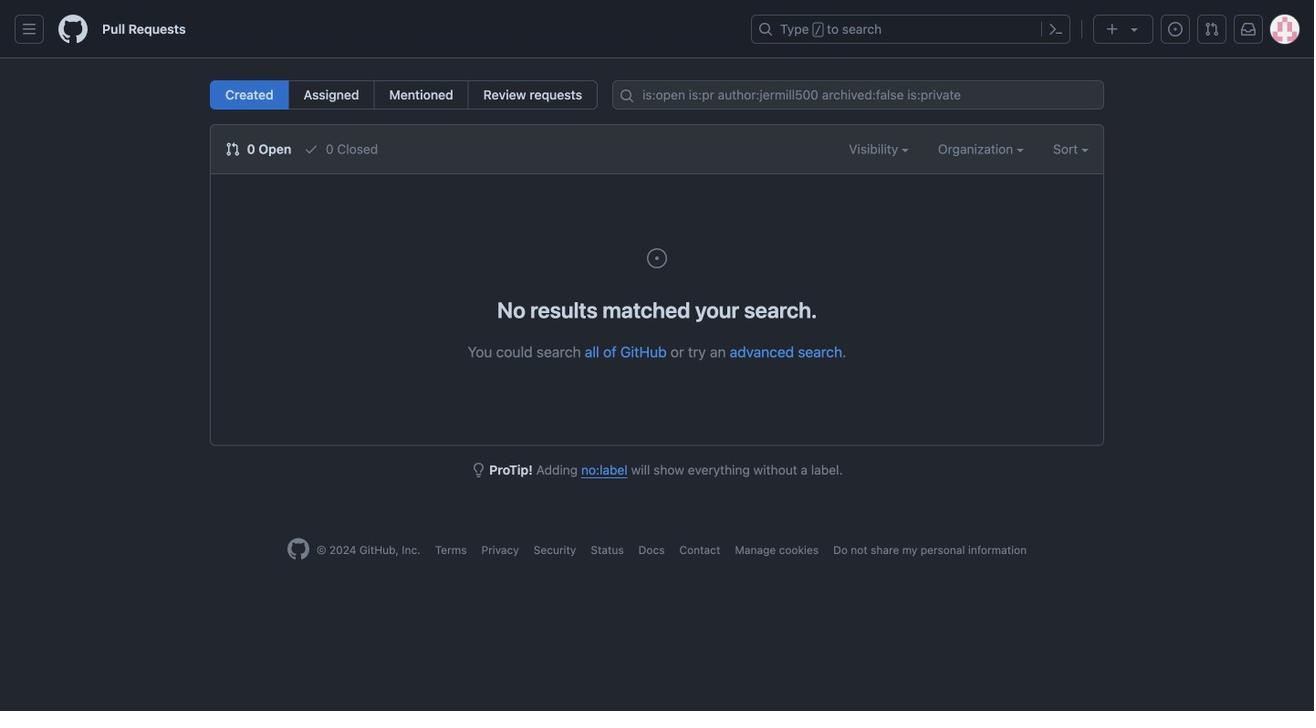 Task type: describe. For each thing, give the bounding box(es) containing it.
light bulb image
[[472, 463, 486, 478]]

pull requests element
[[210, 80, 598, 110]]

triangle down image
[[1128, 22, 1142, 37]]

git pull request image
[[1205, 22, 1220, 37]]

check image
[[304, 142, 319, 157]]

homepage image
[[58, 15, 88, 44]]

git pull request image
[[226, 142, 240, 157]]

issue opened image
[[647, 247, 668, 269]]

search image
[[620, 89, 635, 103]]

issue opened image
[[1169, 22, 1183, 37]]



Task type: vqa. For each thing, say whether or not it's contained in the screenshot.
"search all issues" text box on the top of the page
yes



Task type: locate. For each thing, give the bounding box(es) containing it.
command palette image
[[1049, 22, 1064, 37]]

Search all issues text field
[[613, 80, 1105, 110]]

homepage image
[[288, 538, 309, 560]]

plus image
[[1106, 22, 1120, 37]]

Issues search field
[[613, 80, 1105, 110]]

notifications image
[[1242, 22, 1257, 37]]



